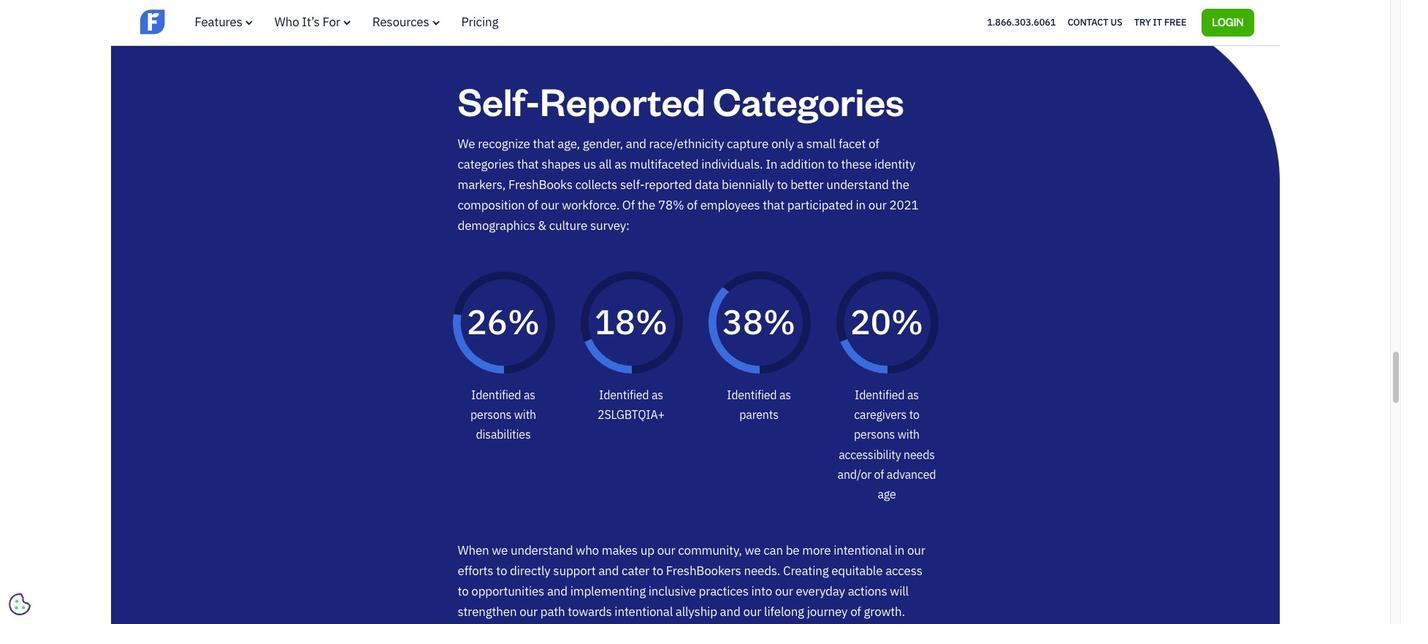 Task type: vqa. For each thing, say whether or not it's contained in the screenshot.
second "Buy Now" link from the left
no



Task type: describe. For each thing, give the bounding box(es) containing it.
to down efforts
[[458, 584, 469, 600]]

of inside when we understand who makes up our community, we can be more intentional in our efforts to directly support and cater to freshbookers needs. creating equitable access to opportunities and implementing inclusive practices into our everyday actions will strengthen our path towards intentional allyship and our lifelong journey of growth.
[[851, 604, 861, 620]]

who
[[576, 543, 599, 559]]

cater
[[622, 563, 650, 579]]

features
[[195, 14, 242, 30]]

disabilities
[[476, 428, 531, 442]]

0 vertical spatial that
[[533, 136, 555, 152]]

1 vertical spatial that
[[517, 156, 539, 172]]

persons inside identified as persons with disabilities
[[471, 408, 512, 422]]

understand inside "we recognize that age, gender, and race/ethnicity capture only a small facet of categories that shapes us all as multifaceted individuals. in addition to these identity markers, freshbooks collects self-reported data biennially to better understand the composition of our workforce. of the 78% of employees that participated in our 2021 demographics & culture survey:"
[[827, 177, 889, 193]]

needs.
[[744, 563, 781, 579]]

equitable
[[832, 563, 883, 579]]

who it's for
[[275, 14, 340, 30]]

all
[[599, 156, 612, 172]]

only
[[772, 136, 795, 152]]

recognize
[[478, 136, 530, 152]]

cookie preferences image
[[9, 594, 31, 616]]

individuals.
[[702, 156, 763, 172]]

practices
[[699, 584, 749, 600]]

strengthen
[[458, 604, 517, 620]]

understand inside when we understand who makes up our community, we can be more intentional in our efforts to directly support and cater to freshbookers needs. creating equitable access to opportunities and implementing inclusive practices into our everyday actions will strengthen our path towards intentional allyship and our lifelong journey of growth.
[[511, 543, 573, 559]]

our up lifelong
[[775, 584, 793, 600]]

18%
[[595, 300, 668, 345]]

who
[[275, 14, 299, 30]]

small
[[807, 136, 836, 152]]

our left the 2021
[[869, 197, 887, 213]]

identity
[[875, 156, 916, 172]]

growth.
[[864, 604, 905, 620]]

access
[[886, 563, 923, 579]]

efforts
[[458, 563, 494, 579]]

contact us
[[1068, 16, 1123, 28]]

when we understand who makes up our community, we can be more intentional in our efforts to directly support and cater to freshbookers needs. creating equitable access to opportunities and implementing inclusive practices into our everyday actions will strengthen our path towards intentional allyship and our lifelong journey of growth.
[[458, 543, 926, 620]]

gender,
[[583, 136, 623, 152]]

as for 26%
[[524, 388, 536, 402]]

as for 18%
[[652, 388, 663, 402]]

cookie consent banner dialog
[[11, 445, 230, 614]]

our down into
[[744, 604, 762, 620]]

path
[[541, 604, 565, 620]]

to right the cater
[[653, 563, 664, 579]]

our left path on the bottom of the page
[[520, 604, 538, 620]]

pricing link
[[462, 14, 499, 30]]

freshbooks logo image
[[140, 8, 253, 36]]

2 we from the left
[[745, 543, 761, 559]]

to inside identified as caregivers to persons with accessibility needs and/or of advanced age
[[910, 408, 920, 422]]

identified as 2slgbtqia+
[[598, 388, 665, 422]]

1 horizontal spatial the
[[892, 177, 910, 193]]

to left these
[[828, 156, 839, 172]]

everyday
[[796, 584, 845, 600]]

and/or
[[838, 468, 872, 482]]

journey
[[807, 604, 848, 620]]

self-
[[620, 177, 645, 193]]

support
[[553, 563, 596, 579]]

try it free
[[1135, 16, 1187, 28]]

in
[[766, 156, 778, 172]]

in inside when we understand who makes up our community, we can be more intentional in our efforts to directly support and cater to freshbookers needs. creating equitable access to opportunities and implementing inclusive practices into our everyday actions will strengthen our path towards intentional allyship and our lifelong journey of growth.
[[895, 543, 905, 559]]

directly
[[510, 563, 551, 579]]

identified for 18%
[[599, 388, 649, 402]]

markers,
[[458, 177, 506, 193]]

38%
[[723, 300, 796, 345]]

to down "in"
[[777, 177, 788, 193]]

20%
[[851, 300, 924, 345]]

implementing
[[571, 584, 646, 600]]

0 horizontal spatial the
[[638, 197, 656, 213]]

can
[[764, 543, 783, 559]]

biennially
[[722, 177, 774, 193]]

self-
[[458, 75, 540, 125]]

2021
[[890, 197, 919, 213]]

identified as caregivers to persons with accessibility needs and/or of advanced age
[[838, 388, 936, 502]]

us
[[583, 156, 596, 172]]

data
[[695, 177, 719, 193]]

pricing
[[462, 14, 499, 30]]

more
[[803, 543, 831, 559]]

identified as persons with disabilities
[[471, 388, 536, 442]]

1.866.303.6061
[[987, 16, 1056, 28]]

1.866.303.6061 link
[[987, 16, 1056, 28]]

reported
[[540, 75, 706, 125]]

identified for 26%
[[471, 388, 521, 402]]

these
[[842, 156, 872, 172]]

of right 78% at the left of the page
[[687, 197, 698, 213]]

of inside identified as caregivers to persons with accessibility needs and/or of advanced age
[[874, 468, 884, 482]]

community,
[[678, 543, 742, 559]]

employees
[[701, 197, 760, 213]]

capture
[[727, 136, 769, 152]]

identified for 38%
[[727, 388, 777, 402]]

participated
[[788, 197, 853, 213]]

our up access
[[908, 543, 926, 559]]

us
[[1111, 16, 1123, 28]]

will
[[890, 584, 909, 600]]



Task type: locate. For each thing, give the bounding box(es) containing it.
collects
[[576, 177, 618, 193]]

persons up disabilities
[[471, 408, 512, 422]]

intentional up equitable
[[834, 543, 892, 559]]

and down 'practices'
[[720, 604, 741, 620]]

understand up directly at left bottom
[[511, 543, 573, 559]]

as inside identified as persons with disabilities
[[524, 388, 536, 402]]

and inside "we recognize that age, gender, and race/ethnicity capture only a small facet of categories that shapes us all as multifaceted individuals. in addition to these identity markers, freshbooks collects self-reported data biennially to better understand the composition of our workforce. of the 78% of employees that participated in our 2021 demographics & culture survey:"
[[626, 136, 647, 152]]

actions
[[848, 584, 888, 600]]

when
[[458, 543, 489, 559]]

multifaceted
[[630, 156, 699, 172]]

needs
[[904, 448, 935, 462]]

who it's for link
[[275, 14, 351, 30]]

1 vertical spatial the
[[638, 197, 656, 213]]

up
[[641, 543, 655, 559]]

of
[[623, 197, 635, 213]]

1 horizontal spatial persons
[[854, 428, 895, 442]]

1 horizontal spatial we
[[745, 543, 761, 559]]

our right up
[[657, 543, 676, 559]]

persons up accessibility
[[854, 428, 895, 442]]

as inside identified as caregivers to persons with accessibility needs and/or of advanced age
[[908, 388, 919, 402]]

reported
[[645, 177, 692, 193]]

and
[[626, 136, 647, 152], [599, 563, 619, 579], [547, 584, 568, 600], [720, 604, 741, 620]]

of up 'age'
[[874, 468, 884, 482]]

we
[[492, 543, 508, 559], [745, 543, 761, 559]]

identified inside identified as caregivers to persons with accessibility needs and/or of advanced age
[[855, 388, 905, 402]]

self-reported categories
[[458, 75, 904, 125]]

addition
[[781, 156, 825, 172]]

identified inside identified as persons with disabilities
[[471, 388, 521, 402]]

1 horizontal spatial understand
[[827, 177, 889, 193]]

0 horizontal spatial in
[[856, 197, 866, 213]]

with
[[514, 408, 536, 422], [898, 428, 920, 442]]

3 identified from the left
[[727, 388, 777, 402]]

1 horizontal spatial intentional
[[834, 543, 892, 559]]

26%
[[467, 300, 540, 345]]

features link
[[195, 14, 253, 30]]

categories
[[713, 75, 904, 125]]

1 vertical spatial understand
[[511, 543, 573, 559]]

with up disabilities
[[514, 408, 536, 422]]

0 horizontal spatial understand
[[511, 543, 573, 559]]

and right gender,
[[626, 136, 647, 152]]

with up needs
[[898, 428, 920, 442]]

&
[[538, 218, 547, 234]]

and up path on the bottom of the page
[[547, 584, 568, 600]]

identified up disabilities
[[471, 388, 521, 402]]

categories
[[458, 156, 514, 172]]

resources
[[373, 14, 429, 30]]

survey:
[[590, 218, 630, 234]]

the
[[892, 177, 910, 193], [638, 197, 656, 213]]

0 vertical spatial in
[[856, 197, 866, 213]]

2 vertical spatial that
[[763, 197, 785, 213]]

as
[[615, 156, 627, 172], [524, 388, 536, 402], [652, 388, 663, 402], [780, 388, 791, 402], [908, 388, 919, 402]]

0 vertical spatial with
[[514, 408, 536, 422]]

we recognize that age, gender, and race/ethnicity capture only a small facet of categories that shapes us all as multifaceted individuals. in addition to these identity markers, freshbooks collects self-reported data biennially to better understand the composition of our workforce. of the 78% of employees that participated in our 2021 demographics & culture survey:
[[458, 136, 919, 234]]

age,
[[558, 136, 580, 152]]

age
[[878, 488, 896, 502]]

0 horizontal spatial persons
[[471, 408, 512, 422]]

composition
[[458, 197, 525, 213]]

try it free link
[[1135, 13, 1187, 32]]

as for 20%
[[908, 388, 919, 402]]

freshbookers
[[666, 563, 741, 579]]

with inside identified as caregivers to persons with accessibility needs and/or of advanced age
[[898, 428, 920, 442]]

allyship
[[676, 604, 717, 620]]

intentional
[[834, 543, 892, 559], [615, 604, 673, 620]]

contact
[[1068, 16, 1109, 28]]

race/ethnicity
[[649, 136, 724, 152]]

as inside "we recognize that age, gender, and race/ethnicity capture only a small facet of categories that shapes us all as multifaceted individuals. in addition to these identity markers, freshbooks collects self-reported data biennially to better understand the composition of our workforce. of the 78% of employees that participated in our 2021 demographics & culture survey:"
[[615, 156, 627, 172]]

that left the age,
[[533, 136, 555, 152]]

we right when
[[492, 543, 508, 559]]

in right participated
[[856, 197, 866, 213]]

our
[[541, 197, 559, 213], [869, 197, 887, 213], [657, 543, 676, 559], [908, 543, 926, 559], [775, 584, 793, 600], [520, 604, 538, 620], [744, 604, 762, 620]]

in up access
[[895, 543, 905, 559]]

facet
[[839, 136, 866, 152]]

1 we from the left
[[492, 543, 508, 559]]

0 horizontal spatial we
[[492, 543, 508, 559]]

0 horizontal spatial with
[[514, 408, 536, 422]]

identified up 2slgbtqia+
[[599, 388, 649, 402]]

identified inside identified as 2slgbtqia+
[[599, 388, 649, 402]]

to right caregivers on the bottom
[[910, 408, 920, 422]]

1 vertical spatial persons
[[854, 428, 895, 442]]

opportunities
[[472, 584, 545, 600]]

0 vertical spatial persons
[[471, 408, 512, 422]]

caregivers
[[854, 408, 907, 422]]

free
[[1165, 16, 1187, 28]]

identified up parents
[[727, 388, 777, 402]]

shapes
[[542, 156, 581, 172]]

for
[[323, 14, 340, 30]]

advanced
[[887, 468, 936, 482]]

to up opportunities
[[496, 563, 507, 579]]

persons inside identified as caregivers to persons with accessibility needs and/or of advanced age
[[854, 428, 895, 442]]

intentional down the inclusive
[[615, 604, 673, 620]]

1 vertical spatial intentional
[[615, 604, 673, 620]]

2 identified from the left
[[599, 388, 649, 402]]

that down biennially
[[763, 197, 785, 213]]

freshbooks
[[509, 177, 573, 193]]

identified up caregivers on the bottom
[[855, 388, 905, 402]]

of down actions
[[851, 604, 861, 620]]

try
[[1135, 16, 1151, 28]]

1 vertical spatial in
[[895, 543, 905, 559]]

of down freshbooks at left
[[528, 197, 538, 213]]

1 vertical spatial with
[[898, 428, 920, 442]]

a
[[797, 136, 804, 152]]

accessibility
[[839, 448, 901, 462]]

that up freshbooks at left
[[517, 156, 539, 172]]

4 identified from the left
[[855, 388, 905, 402]]

into
[[752, 584, 773, 600]]

workforce.
[[562, 197, 620, 213]]

identified for 20%
[[855, 388, 905, 402]]

with inside identified as persons with disabilities
[[514, 408, 536, 422]]

it's
[[302, 14, 320, 30]]

in
[[856, 197, 866, 213], [895, 543, 905, 559]]

as inside identified as 2slgbtqia+
[[652, 388, 663, 402]]

1 horizontal spatial with
[[898, 428, 920, 442]]

of right facet
[[869, 136, 880, 152]]

parents
[[740, 408, 779, 422]]

we left the can
[[745, 543, 761, 559]]

inclusive
[[649, 584, 696, 600]]

we
[[458, 136, 475, 152]]

be
[[786, 543, 800, 559]]

1 identified from the left
[[471, 388, 521, 402]]

creating
[[783, 563, 829, 579]]

1 horizontal spatial in
[[895, 543, 905, 559]]

understand
[[827, 177, 889, 193], [511, 543, 573, 559]]

0 horizontal spatial intentional
[[615, 604, 673, 620]]

our up &
[[541, 197, 559, 213]]

78%
[[658, 197, 684, 213]]

as inside identified as parents
[[780, 388, 791, 402]]

in inside "we recognize that age, gender, and race/ethnicity capture only a small facet of categories that shapes us all as multifaceted individuals. in addition to these identity markers, freshbooks collects self-reported data biennially to better understand the composition of our workforce. of the 78% of employees that participated in our 2021 demographics & culture survey:"
[[856, 197, 866, 213]]

to
[[828, 156, 839, 172], [777, 177, 788, 193], [910, 408, 920, 422], [496, 563, 507, 579], [653, 563, 664, 579], [458, 584, 469, 600]]

identified as parents
[[727, 388, 791, 422]]

resources link
[[373, 14, 440, 30]]

identified inside identified as parents
[[727, 388, 777, 402]]

lifelong
[[764, 604, 805, 620]]

as for 38%
[[780, 388, 791, 402]]

0 vertical spatial intentional
[[834, 543, 892, 559]]

the right of
[[638, 197, 656, 213]]

it
[[1153, 16, 1163, 28]]

0 vertical spatial the
[[892, 177, 910, 193]]

0 vertical spatial understand
[[827, 177, 889, 193]]

the up the 2021
[[892, 177, 910, 193]]

login
[[1213, 15, 1244, 28]]

towards
[[568, 604, 612, 620]]

and up the implementing
[[599, 563, 619, 579]]

understand down these
[[827, 177, 889, 193]]

contact us link
[[1068, 13, 1123, 32]]

culture
[[549, 218, 588, 234]]

better
[[791, 177, 824, 193]]



